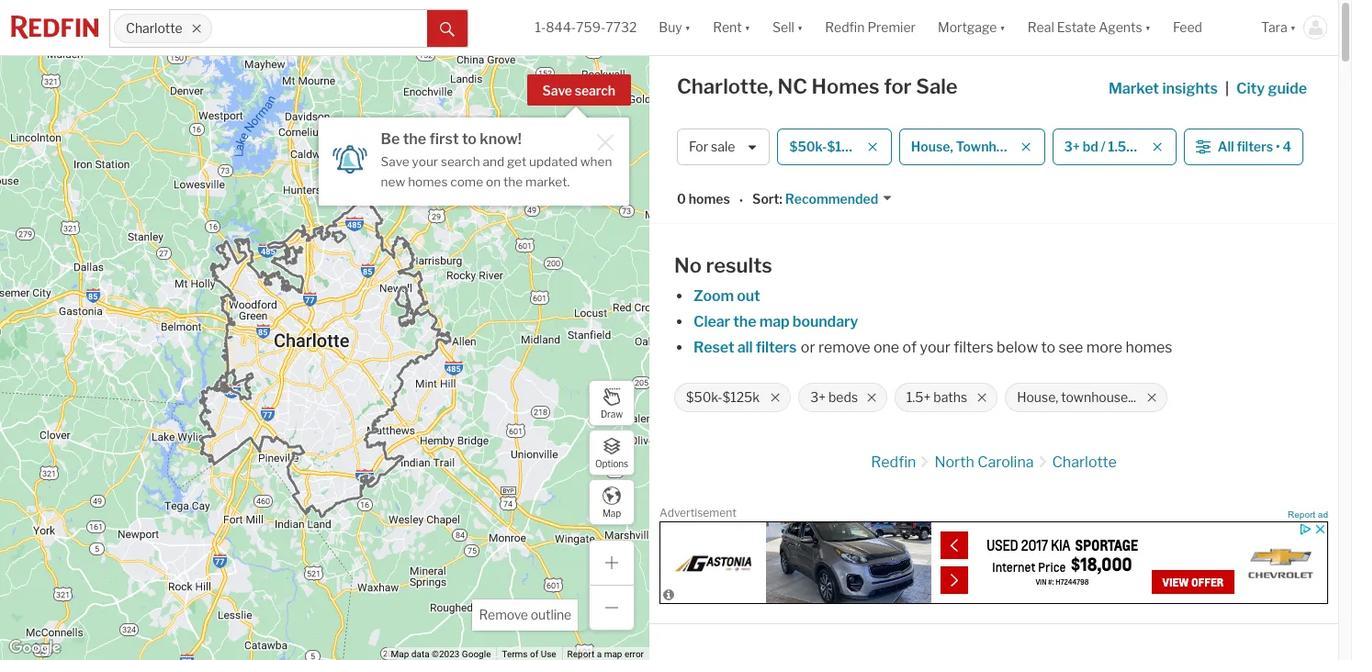 Task type: vqa. For each thing, say whether or not it's contained in the screenshot.
Buy With Redfin Link
no



Task type: describe. For each thing, give the bounding box(es) containing it.
search inside button
[[575, 83, 616, 98]]

your inside save your search and get updated when new homes come on the market.
[[412, 154, 438, 169]]

know!
[[480, 130, 522, 148]]

3+ bd / 1.5+ ba
[[1064, 139, 1152, 155]]

1 horizontal spatial charlotte
[[1052, 454, 1117, 471]]

report ad button
[[1288, 510, 1328, 524]]

ad
[[1318, 510, 1328, 520]]

1.5+ baths
[[907, 390, 968, 406]]

recommended
[[785, 191, 878, 207]]

remove
[[479, 607, 528, 623]]

save for save search
[[543, 83, 572, 98]]

charlotte link
[[1052, 454, 1117, 471]]

map inside zoom out clear the map boundary reset all filters or remove one of your filters below to see more homes
[[759, 313, 790, 331]]

come
[[450, 174, 483, 189]]

real estate agents ▾ button
[[1017, 0, 1162, 55]]

homes
[[812, 74, 880, 98]]

map region
[[0, 0, 770, 661]]

or
[[801, 339, 815, 356]]

for sale
[[689, 139, 735, 155]]

save search button
[[527, 74, 631, 106]]

remove $50k-$125k image
[[770, 392, 781, 403]]

north carolina
[[935, 454, 1034, 471]]

to inside dialog
[[462, 130, 477, 148]]

baths
[[934, 390, 968, 406]]

map for map data ©2023 google
[[391, 650, 409, 660]]

1-
[[535, 20, 546, 35]]

$50k- for remove $50k-$125k image
[[686, 390, 723, 406]]

4
[[1283, 139, 1292, 155]]

search inside save your search and get updated when new homes come on the market.
[[441, 154, 480, 169]]

save your search and get updated when new homes come on the market.
[[381, 154, 612, 189]]

for
[[689, 139, 708, 155]]

of inside zoom out clear the map boundary reset all filters or remove one of your filters below to see more homes
[[903, 339, 917, 356]]

0 horizontal spatial 1.5+
[[907, 390, 931, 406]]

homes inside zoom out clear the map boundary reset all filters or remove one of your filters below to see more homes
[[1126, 339, 1173, 356]]

market
[[1109, 80, 1159, 97]]

remove
[[819, 339, 870, 356]]

redfin premier
[[825, 20, 916, 35]]

• for homes
[[739, 193, 743, 208]]

$125k for remove $50k-$125k image
[[723, 390, 760, 406]]

real estate agents ▾ link
[[1028, 0, 1151, 55]]

remove charlotte image
[[191, 23, 202, 34]]

below
[[997, 339, 1038, 356]]

boundary
[[793, 313, 858, 331]]

/
[[1101, 139, 1106, 155]]

agents
[[1099, 20, 1142, 35]]

house, townhouse, other button
[[899, 129, 1068, 165]]

homes inside 0 homes •
[[689, 191, 730, 207]]

options
[[595, 458, 628, 469]]

5 ▾ from the left
[[1145, 20, 1151, 35]]

house, townhouse...
[[1017, 390, 1136, 406]]

clear
[[694, 313, 730, 331]]

updated
[[529, 154, 578, 169]]

save search
[[543, 83, 616, 98]]

feed
[[1173, 20, 1203, 35]]

on
[[486, 174, 501, 189]]

844-
[[546, 20, 576, 35]]

$50k- for remove $50k-$125k icon
[[790, 139, 827, 155]]

draw button
[[589, 380, 635, 426]]

terms of use
[[502, 650, 556, 660]]

no results
[[674, 254, 773, 277]]

reset
[[694, 339, 735, 356]]

0 vertical spatial the
[[403, 130, 426, 148]]

sell ▾ button
[[762, 0, 814, 55]]

rent
[[713, 20, 742, 35]]

be the first to know! dialog
[[318, 107, 629, 205]]

©2023
[[432, 650, 460, 660]]

report a map error
[[567, 650, 644, 660]]

zoom
[[694, 288, 734, 305]]

insights
[[1163, 80, 1218, 97]]

redfin premier button
[[814, 0, 927, 55]]

sale
[[916, 74, 958, 98]]

buy
[[659, 20, 682, 35]]

city
[[1237, 80, 1265, 97]]

house, for house, townhouse, other
[[911, 139, 953, 155]]

buy ▾
[[659, 20, 691, 35]]

1-844-759-7732
[[535, 20, 637, 35]]

0 horizontal spatial filters
[[756, 339, 797, 356]]

remove house, townhouse, other image
[[1020, 141, 1031, 153]]

error
[[625, 650, 644, 660]]

homes inside save your search and get updated when new homes come on the market.
[[408, 174, 448, 189]]

a
[[597, 650, 602, 660]]

charlotte, nc homes for sale
[[677, 74, 958, 98]]

zoom out clear the map boundary reset all filters or remove one of your filters below to see more homes
[[694, 288, 1173, 356]]

advertisement
[[660, 506, 737, 520]]

report a map error link
[[567, 650, 644, 660]]

premier
[[868, 20, 916, 35]]

bd
[[1083, 139, 1099, 155]]

for sale button
[[677, 129, 770, 165]]

1-844-759-7732 link
[[535, 20, 637, 35]]

see
[[1059, 339, 1084, 356]]

no
[[674, 254, 702, 277]]

townhouse...
[[1061, 390, 1136, 406]]

0
[[677, 191, 686, 207]]

tara ▾
[[1261, 20, 1296, 35]]

options button
[[589, 430, 635, 476]]

feed button
[[1162, 0, 1250, 55]]

$125k for remove $50k-$125k icon
[[827, 139, 866, 155]]

first
[[430, 130, 459, 148]]

north
[[935, 454, 975, 471]]

|
[[1226, 80, 1229, 97]]

google image
[[5, 637, 65, 661]]



Task type: locate. For each thing, give the bounding box(es) containing it.
the inside save your search and get updated when new homes come on the market.
[[503, 174, 523, 189]]

$50k-$125k for remove $50k-$125k image
[[686, 390, 760, 406]]

0 horizontal spatial house,
[[911, 139, 953, 155]]

2 horizontal spatial the
[[733, 313, 756, 331]]

4 ▾ from the left
[[1000, 20, 1006, 35]]

• inside 0 homes •
[[739, 193, 743, 208]]

0 vertical spatial map
[[759, 313, 790, 331]]

▾ right agents on the right of page
[[1145, 20, 1151, 35]]

map left data
[[391, 650, 409, 660]]

0 horizontal spatial •
[[739, 193, 743, 208]]

remove 3+ bd / 1.5+ ba image
[[1152, 141, 1163, 153]]

1 vertical spatial map
[[604, 650, 622, 660]]

to left see
[[1041, 339, 1056, 356]]

search up come
[[441, 154, 480, 169]]

charlotte left remove charlotte "icon"
[[126, 21, 182, 36]]

1 horizontal spatial your
[[920, 339, 951, 356]]

2 horizontal spatial homes
[[1126, 339, 1173, 356]]

$125k
[[827, 139, 866, 155], [723, 390, 760, 406]]

▾ right buy
[[685, 20, 691, 35]]

▾
[[685, 20, 691, 35], [745, 20, 751, 35], [797, 20, 803, 35], [1000, 20, 1006, 35], [1145, 20, 1151, 35], [1290, 20, 1296, 35]]

▾ right mortgage
[[1000, 20, 1006, 35]]

tara
[[1261, 20, 1288, 35]]

0 horizontal spatial the
[[403, 130, 426, 148]]

1.5+ right /
[[1108, 139, 1134, 155]]

1 vertical spatial 1.5+
[[907, 390, 931, 406]]

0 vertical spatial •
[[1276, 139, 1280, 155]]

filters right all
[[1237, 139, 1273, 155]]

remove 3+ beds image
[[866, 392, 877, 403]]

0 horizontal spatial redfin
[[825, 20, 865, 35]]

$50k-$125k left remove $50k-$125k icon
[[790, 139, 866, 155]]

0 horizontal spatial 3+
[[811, 390, 826, 406]]

terms
[[502, 650, 528, 660]]

▾ for buy ▾
[[685, 20, 691, 35]]

$50k-
[[790, 139, 827, 155], [686, 390, 723, 406]]

all filters • 4
[[1218, 139, 1292, 155]]

7732
[[606, 20, 637, 35]]

0 vertical spatial $125k
[[827, 139, 866, 155]]

3+ beds
[[811, 390, 858, 406]]

market insights | city guide
[[1109, 80, 1307, 97]]

the right be
[[403, 130, 426, 148]]

0 horizontal spatial homes
[[408, 174, 448, 189]]

homes right 0
[[689, 191, 730, 207]]

1 vertical spatial redfin
[[871, 454, 916, 471]]

submit search image
[[440, 22, 455, 37]]

remove 1.5+ baths image
[[977, 392, 988, 403]]

6 ▾ from the left
[[1290, 20, 1296, 35]]

1 vertical spatial $50k-
[[686, 390, 723, 406]]

data
[[411, 650, 430, 660]]

1 horizontal spatial map
[[759, 313, 790, 331]]

ba
[[1137, 139, 1152, 155]]

1 horizontal spatial redfin
[[871, 454, 916, 471]]

report left ad
[[1288, 510, 1316, 520]]

0 vertical spatial 3+
[[1064, 139, 1080, 155]]

0 horizontal spatial search
[[441, 154, 480, 169]]

1 vertical spatial •
[[739, 193, 743, 208]]

1 vertical spatial your
[[920, 339, 951, 356]]

1.5+ inside button
[[1108, 139, 1134, 155]]

0 horizontal spatial map
[[391, 650, 409, 660]]

save inside button
[[543, 83, 572, 98]]

3+ left beds
[[811, 390, 826, 406]]

$50k- inside $50k-$125k 'button'
[[790, 139, 827, 155]]

•
[[1276, 139, 1280, 155], [739, 193, 743, 208]]

1 horizontal spatial $50k-$125k
[[790, 139, 866, 155]]

3+ for 3+ bd / 1.5+ ba
[[1064, 139, 1080, 155]]

1 vertical spatial report
[[567, 650, 595, 660]]

▾ right 'rent'
[[745, 20, 751, 35]]

$125k inside 'button'
[[827, 139, 866, 155]]

report
[[1288, 510, 1316, 520], [567, 650, 595, 660]]

report left a
[[567, 650, 595, 660]]

759-
[[576, 20, 606, 35]]

sort :
[[753, 191, 783, 207]]

rent ▾
[[713, 20, 751, 35]]

results
[[706, 254, 773, 277]]

of left use
[[530, 650, 539, 660]]

▾ for mortgage ▾
[[1000, 20, 1006, 35]]

charlotte,
[[677, 74, 773, 98]]

0 vertical spatial your
[[412, 154, 438, 169]]

None search field
[[213, 10, 428, 47]]

$50k- down reset
[[686, 390, 723, 406]]

0 vertical spatial map
[[603, 508, 621, 519]]

report inside button
[[1288, 510, 1316, 520]]

2 ▾ from the left
[[745, 20, 751, 35]]

city guide link
[[1237, 78, 1311, 100]]

1 vertical spatial $50k-$125k
[[686, 390, 760, 406]]

search
[[575, 83, 616, 98], [441, 154, 480, 169]]

▾ for sell ▾
[[797, 20, 803, 35]]

redfin
[[825, 20, 865, 35], [871, 454, 916, 471]]

0 vertical spatial homes
[[408, 174, 448, 189]]

house, inside button
[[911, 139, 953, 155]]

1 horizontal spatial the
[[503, 174, 523, 189]]

search down 759-
[[575, 83, 616, 98]]

townhouse,
[[956, 139, 1029, 155]]

0 horizontal spatial of
[[530, 650, 539, 660]]

be the first to know!
[[381, 130, 522, 148]]

map
[[759, 313, 790, 331], [604, 650, 622, 660]]

the inside zoom out clear the map boundary reset all filters or remove one of your filters below to see more homes
[[733, 313, 756, 331]]

to inside zoom out clear the map boundary reset all filters or remove one of your filters below to see more homes
[[1041, 339, 1056, 356]]

3+ bd / 1.5+ ba button
[[1052, 129, 1177, 165]]

map
[[603, 508, 621, 519], [391, 650, 409, 660]]

homes
[[408, 174, 448, 189], [689, 191, 730, 207], [1126, 339, 1173, 356]]

1 horizontal spatial map
[[603, 508, 621, 519]]

redfin for redfin
[[871, 454, 916, 471]]

redfin inside button
[[825, 20, 865, 35]]

0 horizontal spatial save
[[381, 154, 409, 169]]

house, right remove $50k-$125k icon
[[911, 139, 953, 155]]

$50k-$125k button
[[778, 129, 892, 165]]

your down first
[[412, 154, 438, 169]]

0 homes •
[[677, 191, 743, 208]]

homes right the more
[[1126, 339, 1173, 356]]

1 vertical spatial of
[[530, 650, 539, 660]]

draw
[[601, 408, 623, 419]]

2 horizontal spatial filters
[[1237, 139, 1273, 155]]

mortgage
[[938, 20, 997, 35]]

0 vertical spatial $50k-
[[790, 139, 827, 155]]

1 horizontal spatial search
[[575, 83, 616, 98]]

one
[[874, 339, 900, 356]]

clear the map boundary button
[[693, 313, 859, 331]]

0 horizontal spatial map
[[604, 650, 622, 660]]

1 horizontal spatial save
[[543, 83, 572, 98]]

▾ for rent ▾
[[745, 20, 751, 35]]

1 horizontal spatial $50k-
[[790, 139, 827, 155]]

0 vertical spatial save
[[543, 83, 572, 98]]

1.5+ left the baths
[[907, 390, 931, 406]]

all
[[1218, 139, 1234, 155]]

redfin link
[[871, 454, 916, 471]]

outline
[[531, 607, 571, 623]]

charlotte down house, townhouse...
[[1052, 454, 1117, 471]]

• left the 4
[[1276, 139, 1280, 155]]

mortgage ▾ button
[[927, 0, 1017, 55]]

mortgage ▾ button
[[938, 0, 1006, 55]]

the up all
[[733, 313, 756, 331]]

• for filters
[[1276, 139, 1280, 155]]

1 vertical spatial homes
[[689, 191, 730, 207]]

be
[[381, 130, 400, 148]]

2 vertical spatial the
[[733, 313, 756, 331]]

remove house, townhouse... image
[[1147, 392, 1158, 403]]

▾ right tara
[[1290, 20, 1296, 35]]

1 vertical spatial search
[[441, 154, 480, 169]]

0 horizontal spatial $125k
[[723, 390, 760, 406]]

0 vertical spatial of
[[903, 339, 917, 356]]

0 horizontal spatial your
[[412, 154, 438, 169]]

filters down clear the map boundary button
[[756, 339, 797, 356]]

0 horizontal spatial $50k-$125k
[[686, 390, 760, 406]]

2 vertical spatial homes
[[1126, 339, 1173, 356]]

more
[[1087, 339, 1123, 356]]

1 vertical spatial 3+
[[811, 390, 826, 406]]

save inside save your search and get updated when new homes come on the market.
[[381, 154, 409, 169]]

nc
[[778, 74, 808, 98]]

north carolina link
[[935, 454, 1034, 471]]

map for map
[[603, 508, 621, 519]]

terms of use link
[[502, 650, 556, 660]]

redfin left premier
[[825, 20, 865, 35]]

1 vertical spatial charlotte
[[1052, 454, 1117, 471]]

all
[[738, 339, 753, 356]]

1 horizontal spatial of
[[903, 339, 917, 356]]

get
[[507, 154, 527, 169]]

3+ left bd
[[1064, 139, 1080, 155]]

redfin left the north
[[871, 454, 916, 471]]

3+
[[1064, 139, 1080, 155], [811, 390, 826, 406]]

1 horizontal spatial report
[[1288, 510, 1316, 520]]

the
[[403, 130, 426, 148], [503, 174, 523, 189], [733, 313, 756, 331]]

ad region
[[660, 521, 1328, 604]]

0 vertical spatial to
[[462, 130, 477, 148]]

1 horizontal spatial filters
[[954, 339, 994, 356]]

recommended button
[[783, 191, 893, 208]]

of
[[903, 339, 917, 356], [530, 650, 539, 660]]

report ad
[[1288, 510, 1328, 520]]

0 vertical spatial report
[[1288, 510, 1316, 520]]

3+ for 3+ beds
[[811, 390, 826, 406]]

report for report ad
[[1288, 510, 1316, 520]]

0 vertical spatial 1.5+
[[1108, 139, 1134, 155]]

map down out at right
[[759, 313, 790, 331]]

map inside button
[[603, 508, 621, 519]]

your right one
[[920, 339, 951, 356]]

1 horizontal spatial •
[[1276, 139, 1280, 155]]

$125k left remove $50k-$125k icon
[[827, 139, 866, 155]]

filters left below
[[954, 339, 994, 356]]

buy ▾ button
[[648, 0, 702, 55]]

beds
[[829, 390, 858, 406]]

other
[[1032, 139, 1068, 155]]

$50k-$125k inside 'button'
[[790, 139, 866, 155]]

• left sort
[[739, 193, 743, 208]]

0 vertical spatial house,
[[911, 139, 953, 155]]

$50k-$125k down reset
[[686, 390, 760, 406]]

your inside zoom out clear the map boundary reset all filters or remove one of your filters below to see more homes
[[920, 339, 951, 356]]

1 horizontal spatial 1.5+
[[1108, 139, 1134, 155]]

market insights link
[[1109, 60, 1218, 100]]

house, townhouse, other
[[911, 139, 1068, 155]]

remove $50k-$125k image
[[867, 141, 878, 153]]

1 vertical spatial save
[[381, 154, 409, 169]]

0 vertical spatial search
[[575, 83, 616, 98]]

sell ▾
[[773, 20, 803, 35]]

save for save your search and get updated when new homes come on the market.
[[381, 154, 409, 169]]

:
[[779, 191, 783, 207]]

1 horizontal spatial house,
[[1017, 390, 1059, 406]]

filters inside button
[[1237, 139, 1273, 155]]

remove outline
[[479, 607, 571, 623]]

0 vertical spatial $50k-$125k
[[790, 139, 866, 155]]

save up new
[[381, 154, 409, 169]]

redfin for redfin premier
[[825, 20, 865, 35]]

0 horizontal spatial $50k-
[[686, 390, 723, 406]]

0 horizontal spatial report
[[567, 650, 595, 660]]

▾ right sell
[[797, 20, 803, 35]]

3 ▾ from the left
[[797, 20, 803, 35]]

1 vertical spatial the
[[503, 174, 523, 189]]

remove outline button
[[473, 600, 578, 631]]

1 horizontal spatial homes
[[689, 191, 730, 207]]

buy ▾ button
[[659, 0, 691, 55]]

$50k- up recommended
[[790, 139, 827, 155]]

0 vertical spatial redfin
[[825, 20, 865, 35]]

0 horizontal spatial to
[[462, 130, 477, 148]]

$125k left remove $50k-$125k image
[[723, 390, 760, 406]]

homes right new
[[408, 174, 448, 189]]

1 ▾ from the left
[[685, 20, 691, 35]]

1 vertical spatial to
[[1041, 339, 1056, 356]]

report for report a map error
[[567, 650, 595, 660]]

use
[[541, 650, 556, 660]]

1 vertical spatial map
[[391, 650, 409, 660]]

map down options
[[603, 508, 621, 519]]

save down 844-
[[543, 83, 572, 98]]

1 vertical spatial $125k
[[723, 390, 760, 406]]

▾ for tara ▾
[[1290, 20, 1296, 35]]

real
[[1028, 20, 1054, 35]]

the right the on
[[503, 174, 523, 189]]

1 horizontal spatial $125k
[[827, 139, 866, 155]]

house, down below
[[1017, 390, 1059, 406]]

market.
[[526, 174, 570, 189]]

sale
[[711, 139, 735, 155]]

of right one
[[903, 339, 917, 356]]

0 horizontal spatial charlotte
[[126, 21, 182, 36]]

1 horizontal spatial to
[[1041, 339, 1056, 356]]

to right first
[[462, 130, 477, 148]]

• inside button
[[1276, 139, 1280, 155]]

for
[[884, 74, 912, 98]]

real estate agents ▾
[[1028, 20, 1151, 35]]

3+ inside 3+ bd / 1.5+ ba button
[[1064, 139, 1080, 155]]

sell ▾ button
[[773, 0, 803, 55]]

estate
[[1057, 20, 1096, 35]]

map button
[[589, 480, 635, 526]]

1 horizontal spatial 3+
[[1064, 139, 1080, 155]]

map right a
[[604, 650, 622, 660]]

$50k-$125k for remove $50k-$125k icon
[[790, 139, 866, 155]]

1 vertical spatial house,
[[1017, 390, 1059, 406]]

your
[[412, 154, 438, 169], [920, 339, 951, 356]]

house, for house, townhouse...
[[1017, 390, 1059, 406]]

0 vertical spatial charlotte
[[126, 21, 182, 36]]



